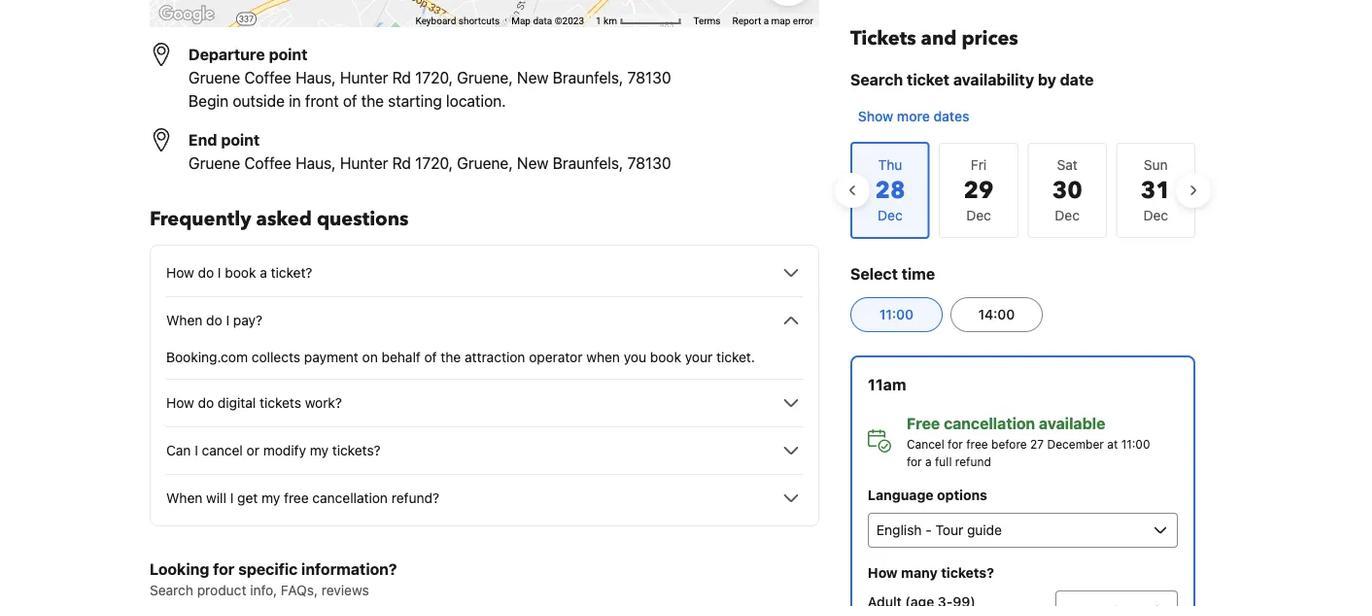 Task type: vqa. For each thing, say whether or not it's contained in the screenshot.
1st Coffee
yes



Task type: locate. For each thing, give the bounding box(es) containing it.
map data ©2023
[[511, 15, 584, 27]]

region
[[835, 134, 1211, 247]]

2 when from the top
[[166, 490, 203, 506]]

1 coffee from the top
[[244, 69, 291, 87]]

1 vertical spatial haus,
[[295, 154, 336, 173]]

1720,
[[415, 69, 453, 87], [415, 154, 453, 173]]

i inside when will i get my free cancellation refund? 'dropdown button'
[[230, 490, 234, 506]]

1 vertical spatial gruene,
[[457, 154, 513, 173]]

1720, for departure
[[415, 69, 453, 87]]

1 horizontal spatial dec
[[1055, 208, 1080, 224]]

payment
[[304, 349, 358, 365]]

free right get
[[284, 490, 309, 506]]

a left the full
[[925, 455, 932, 468]]

at
[[1107, 437, 1118, 451]]

1 vertical spatial coffee
[[244, 154, 291, 173]]

i up 'when do i pay?'
[[218, 265, 221, 281]]

haus, inside "departure point gruene coffee haus, hunter rd 1720, gruene, new braunfels, 78130 begin outside in front of the starting location."
[[295, 69, 336, 87]]

0 horizontal spatial dec
[[966, 208, 991, 224]]

i for book
[[218, 265, 221, 281]]

2 dec from the left
[[1055, 208, 1080, 224]]

0 vertical spatial book
[[225, 265, 256, 281]]

3 dec from the left
[[1144, 208, 1168, 224]]

keyboard shortcuts button
[[415, 14, 500, 28]]

my right modify
[[310, 443, 329, 459]]

0 horizontal spatial point
[[221, 131, 260, 149]]

1 horizontal spatial search
[[850, 70, 903, 89]]

i inside how do i book a ticket? dropdown button
[[218, 265, 221, 281]]

a left 'ticket?'
[[260, 265, 267, 281]]

dec inside "sun 31 dec"
[[1144, 208, 1168, 224]]

how do i book a ticket? button
[[166, 261, 803, 285]]

11:00
[[879, 307, 914, 323], [1121, 437, 1150, 451]]

coffee inside "departure point gruene coffee haus, hunter rd 1720, gruene, new braunfels, 78130 begin outside in front of the starting location."
[[244, 69, 291, 87]]

11:00 right at
[[1121, 437, 1150, 451]]

1 vertical spatial 11:00
[[1121, 437, 1150, 451]]

search
[[850, 70, 903, 89], [150, 583, 193, 599]]

gruene for end
[[189, 154, 240, 173]]

rd inside "departure point gruene coffee haus, hunter rd 1720, gruene, new braunfels, 78130 begin outside in front of the starting location."
[[392, 69, 411, 87]]

1 vertical spatial do
[[206, 312, 222, 329]]

search up show
[[850, 70, 903, 89]]

dec inside fri 29 dec
[[966, 208, 991, 224]]

how up can
[[166, 395, 194, 411]]

do left pay?
[[206, 312, 222, 329]]

2 coffee from the top
[[244, 154, 291, 173]]

you
[[624, 349, 646, 365]]

1 vertical spatial a
[[260, 265, 267, 281]]

1 vertical spatial how
[[166, 395, 194, 411]]

0 horizontal spatial cancellation
[[312, 490, 388, 506]]

terms
[[693, 15, 721, 27]]

when do i pay?
[[166, 312, 262, 329]]

search inside the looking for specific information? search product info, faqs, reviews
[[150, 583, 193, 599]]

2 rd from the top
[[392, 154, 411, 173]]

free inside 'dropdown button'
[[284, 490, 309, 506]]

digital
[[218, 395, 256, 411]]

when for when do i pay?
[[166, 312, 203, 329]]

coffee inside end point gruene coffee haus, hunter rd 1720, gruene, new braunfels, 78130
[[244, 154, 291, 173]]

1 rd from the top
[[392, 69, 411, 87]]

rd inside end point gruene coffee haus, hunter rd 1720, gruene, new braunfels, 78130
[[392, 154, 411, 173]]

0 vertical spatial new
[[517, 69, 549, 87]]

1 horizontal spatial book
[[650, 349, 681, 365]]

2 gruene from the top
[[189, 154, 240, 173]]

78130
[[627, 69, 671, 87], [627, 154, 671, 173]]

0 vertical spatial coffee
[[244, 69, 291, 87]]

when up 'booking.com'
[[166, 312, 203, 329]]

search down looking
[[150, 583, 193, 599]]

dec down 30
[[1055, 208, 1080, 224]]

availability
[[953, 70, 1034, 89]]

1 vertical spatial rd
[[392, 154, 411, 173]]

cancellation up before
[[944, 415, 1035, 433]]

1 vertical spatial the
[[441, 349, 461, 365]]

30
[[1052, 174, 1082, 207]]

coffee
[[244, 69, 291, 87], [244, 154, 291, 173]]

2 vertical spatial how
[[868, 565, 898, 581]]

rd up starting
[[392, 69, 411, 87]]

rd
[[392, 69, 411, 87], [392, 154, 411, 173]]

book up pay?
[[225, 265, 256, 281]]

hunter
[[340, 69, 388, 87], [340, 154, 388, 173]]

1 vertical spatial braunfels,
[[553, 154, 623, 173]]

haus, inside end point gruene coffee haus, hunter rd 1720, gruene, new braunfels, 78130
[[295, 154, 336, 173]]

1 when from the top
[[166, 312, 203, 329]]

1 haus, from the top
[[295, 69, 336, 87]]

when left 'will'
[[166, 490, 203, 506]]

keyboard
[[415, 15, 456, 27]]

i
[[218, 265, 221, 281], [226, 312, 229, 329], [195, 443, 198, 459], [230, 490, 234, 506]]

1 vertical spatial new
[[517, 154, 549, 173]]

behalf
[[382, 349, 421, 365]]

0 horizontal spatial for
[[213, 560, 235, 579]]

1 vertical spatial for
[[907, 455, 922, 468]]

0 vertical spatial gruene,
[[457, 69, 513, 87]]

dates
[[934, 108, 969, 124]]

11:00 down select time
[[879, 307, 914, 323]]

1 horizontal spatial 11:00
[[1121, 437, 1150, 451]]

0 vertical spatial 11:00
[[879, 307, 914, 323]]

0 horizontal spatial a
[[260, 265, 267, 281]]

dec down 31
[[1144, 208, 1168, 224]]

for down 'cancel'
[[907, 455, 922, 468]]

2 vertical spatial for
[[213, 560, 235, 579]]

0 vertical spatial when
[[166, 312, 203, 329]]

0 horizontal spatial of
[[343, 92, 357, 110]]

hunter up questions
[[340, 154, 388, 173]]

cancellation left "refund?"
[[312, 490, 388, 506]]

dec for 30
[[1055, 208, 1080, 224]]

2 hunter from the top
[[340, 154, 388, 173]]

point inside end point gruene coffee haus, hunter rd 1720, gruene, new braunfels, 78130
[[221, 131, 260, 149]]

1 gruene, from the top
[[457, 69, 513, 87]]

2 horizontal spatial a
[[925, 455, 932, 468]]

how left many
[[868, 565, 898, 581]]

1 horizontal spatial my
[[310, 443, 329, 459]]

gruene up begin
[[189, 69, 240, 87]]

2 vertical spatial do
[[198, 395, 214, 411]]

more
[[897, 108, 930, 124]]

book
[[225, 265, 256, 281], [650, 349, 681, 365]]

1 gruene from the top
[[189, 69, 240, 87]]

do inside dropdown button
[[198, 395, 214, 411]]

braunfels, for end point gruene coffee haus, hunter rd 1720, gruene, new braunfels, 78130
[[553, 154, 623, 173]]

1 horizontal spatial of
[[424, 349, 437, 365]]

1 horizontal spatial for
[[907, 455, 922, 468]]

options
[[937, 487, 987, 503]]

hunter up starting
[[340, 69, 388, 87]]

0 horizontal spatial search
[[150, 583, 193, 599]]

0 vertical spatial for
[[948, 437, 963, 451]]

of right front
[[343, 92, 357, 110]]

new
[[517, 69, 549, 87], [517, 154, 549, 173]]

do left the digital on the left
[[198, 395, 214, 411]]

0 vertical spatial tickets?
[[332, 443, 381, 459]]

for
[[948, 437, 963, 451], [907, 455, 922, 468], [213, 560, 235, 579]]

i inside the "when do i pay?" dropdown button
[[226, 312, 229, 329]]

a
[[764, 15, 769, 27], [260, 265, 267, 281], [925, 455, 932, 468]]

1 horizontal spatial the
[[441, 349, 461, 365]]

haus, for departure
[[295, 69, 336, 87]]

0 vertical spatial point
[[269, 45, 308, 64]]

0 vertical spatial 1720,
[[415, 69, 453, 87]]

1 vertical spatial 1720,
[[415, 154, 453, 173]]

by
[[1038, 70, 1056, 89]]

outside
[[233, 92, 285, 110]]

the left starting
[[361, 92, 384, 110]]

1 vertical spatial free
[[284, 490, 309, 506]]

i left pay?
[[226, 312, 229, 329]]

of right 'behalf'
[[424, 349, 437, 365]]

time
[[902, 265, 935, 283]]

0 horizontal spatial 11:00
[[879, 307, 914, 323]]

dec down the 29 on the top right of page
[[966, 208, 991, 224]]

for up the full
[[948, 437, 963, 451]]

1 vertical spatial book
[[650, 349, 681, 365]]

0 vertical spatial the
[[361, 92, 384, 110]]

how inside dropdown button
[[166, 265, 194, 281]]

1 vertical spatial cancellation
[[312, 490, 388, 506]]

rd down starting
[[392, 154, 411, 173]]

coffee up frequently asked questions
[[244, 154, 291, 173]]

and
[[921, 25, 957, 52]]

2 braunfels, from the top
[[553, 154, 623, 173]]

operator
[[529, 349, 583, 365]]

1 vertical spatial when
[[166, 490, 203, 506]]

for up product
[[213, 560, 235, 579]]

free up refund
[[966, 437, 988, 451]]

gruene down end
[[189, 154, 240, 173]]

haus, down front
[[295, 154, 336, 173]]

2 1720, from the top
[[415, 154, 453, 173]]

do for tickets
[[198, 395, 214, 411]]

©2023
[[555, 15, 584, 27]]

0 vertical spatial a
[[764, 15, 769, 27]]

1 vertical spatial my
[[261, 490, 280, 506]]

when
[[166, 312, 203, 329], [166, 490, 203, 506]]

78130 inside "departure point gruene coffee haus, hunter rd 1720, gruene, new braunfels, 78130 begin outside in front of the starting location."
[[627, 69, 671, 87]]

new inside "departure point gruene coffee haus, hunter rd 1720, gruene, new braunfels, 78130 begin outside in front of the starting location."
[[517, 69, 549, 87]]

hunter inside "departure point gruene coffee haus, hunter rd 1720, gruene, new braunfels, 78130 begin outside in front of the starting location."
[[340, 69, 388, 87]]

1720, down starting
[[415, 154, 453, 173]]

1 1720, from the top
[[415, 69, 453, 87]]

braunfels,
[[553, 69, 623, 87], [553, 154, 623, 173]]

gruene
[[189, 69, 240, 87], [189, 154, 240, 173]]

a left map
[[764, 15, 769, 27]]

point up in
[[269, 45, 308, 64]]

how inside dropdown button
[[166, 395, 194, 411]]

0 horizontal spatial free
[[284, 490, 309, 506]]

cancel
[[202, 443, 243, 459]]

show
[[858, 108, 893, 124]]

gruene,
[[457, 69, 513, 87], [457, 154, 513, 173]]

0 vertical spatial of
[[343, 92, 357, 110]]

braunfels, inside end point gruene coffee haus, hunter rd 1720, gruene, new braunfels, 78130
[[553, 154, 623, 173]]

0 vertical spatial search
[[850, 70, 903, 89]]

when do i pay? button
[[166, 309, 803, 332]]

gruene, inside "departure point gruene coffee haus, hunter rd 1720, gruene, new braunfels, 78130 begin outside in front of the starting location."
[[457, 69, 513, 87]]

sun
[[1144, 157, 1168, 173]]

1720, inside end point gruene coffee haus, hunter rd 1720, gruene, new braunfels, 78130
[[415, 154, 453, 173]]

2 new from the top
[[517, 154, 549, 173]]

0 vertical spatial rd
[[392, 69, 411, 87]]

1 new from the top
[[517, 69, 549, 87]]

1 vertical spatial 78130
[[627, 154, 671, 173]]

haus, up front
[[295, 69, 336, 87]]

1 vertical spatial gruene
[[189, 154, 240, 173]]

point right end
[[221, 131, 260, 149]]

new for end point gruene coffee haus, hunter rd 1720, gruene, new braunfels, 78130
[[517, 154, 549, 173]]

do up 'when do i pay?'
[[198, 265, 214, 281]]

braunfels, inside "departure point gruene coffee haus, hunter rd 1720, gruene, new braunfels, 78130 begin outside in front of the starting location."
[[553, 69, 623, 87]]

of
[[343, 92, 357, 110], [424, 349, 437, 365]]

work?
[[305, 395, 342, 411]]

dec for 31
[[1144, 208, 1168, 224]]

29
[[964, 174, 994, 207]]

2 gruene, from the top
[[457, 154, 513, 173]]

coffee up outside
[[244, 69, 291, 87]]

1 horizontal spatial point
[[269, 45, 308, 64]]

the left attraction
[[441, 349, 461, 365]]

gruene, inside end point gruene coffee haus, hunter rd 1720, gruene, new braunfels, 78130
[[457, 154, 513, 173]]

gruene inside "departure point gruene coffee haus, hunter rd 1720, gruene, new braunfels, 78130 begin outside in front of the starting location."
[[189, 69, 240, 87]]

1 vertical spatial hunter
[[340, 154, 388, 173]]

point for departure
[[269, 45, 308, 64]]

1 horizontal spatial free
[[966, 437, 988, 451]]

0 horizontal spatial book
[[225, 265, 256, 281]]

reviews
[[321, 583, 369, 599]]

0 vertical spatial haus,
[[295, 69, 336, 87]]

2 78130 from the top
[[627, 154, 671, 173]]

2 vertical spatial a
[[925, 455, 932, 468]]

1 dec from the left
[[966, 208, 991, 224]]

78130 inside end point gruene coffee haus, hunter rd 1720, gruene, new braunfels, 78130
[[627, 154, 671, 173]]

dec
[[966, 208, 991, 224], [1055, 208, 1080, 224], [1144, 208, 1168, 224]]

tickets
[[260, 395, 301, 411]]

starting
[[388, 92, 442, 110]]

free inside free cancellation available cancel for free before 27 december at 11:00 for a full refund
[[966, 437, 988, 451]]

0 vertical spatial free
[[966, 437, 988, 451]]

tickets? down work?
[[332, 443, 381, 459]]

1 horizontal spatial cancellation
[[944, 415, 1035, 433]]

i right can
[[195, 443, 198, 459]]

0 vertical spatial cancellation
[[944, 415, 1035, 433]]

2 haus, from the top
[[295, 154, 336, 173]]

questions
[[317, 206, 409, 233]]

haus,
[[295, 69, 336, 87], [295, 154, 336, 173]]

full
[[935, 455, 952, 468]]

map
[[511, 15, 531, 27]]

hunter inside end point gruene coffee haus, hunter rd 1720, gruene, new braunfels, 78130
[[340, 154, 388, 173]]

1 braunfels, from the top
[[553, 69, 623, 87]]

1720, inside "departure point gruene coffee haus, hunter rd 1720, gruene, new braunfels, 78130 begin outside in front of the starting location."
[[415, 69, 453, 87]]

gruene, down location.
[[457, 154, 513, 173]]

2 horizontal spatial for
[[948, 437, 963, 451]]

tickets? right many
[[941, 565, 994, 581]]

0 horizontal spatial tickets?
[[332, 443, 381, 459]]

when inside dropdown button
[[166, 312, 203, 329]]

book right you
[[650, 349, 681, 365]]

gruene inside end point gruene coffee haus, hunter rd 1720, gruene, new braunfels, 78130
[[189, 154, 240, 173]]

my right get
[[261, 490, 280, 506]]

0 vertical spatial my
[[310, 443, 329, 459]]

prices
[[962, 25, 1018, 52]]

1 horizontal spatial tickets?
[[941, 565, 994, 581]]

0 vertical spatial how
[[166, 265, 194, 281]]

braunfels, for departure point gruene coffee haus, hunter rd 1720, gruene, new braunfels, 78130 begin outside in front of the starting location.
[[553, 69, 623, 87]]

free for cancellation
[[966, 437, 988, 451]]

dec inside sat 30 dec
[[1055, 208, 1080, 224]]

the inside "departure point gruene coffee haus, hunter rd 1720, gruene, new braunfels, 78130 begin outside in front of the starting location."
[[361, 92, 384, 110]]

1 vertical spatial point
[[221, 131, 260, 149]]

point inside "departure point gruene coffee haus, hunter rd 1720, gruene, new braunfels, 78130 begin outside in front of the starting location."
[[269, 45, 308, 64]]

i right 'will'
[[230, 490, 234, 506]]

1 78130 from the top
[[627, 69, 671, 87]]

collects
[[252, 349, 300, 365]]

how down frequently
[[166, 265, 194, 281]]

i for get
[[230, 490, 234, 506]]

0 horizontal spatial my
[[261, 490, 280, 506]]

tickets
[[850, 25, 916, 52]]

1 vertical spatial search
[[150, 583, 193, 599]]

frequently asked questions
[[150, 206, 409, 233]]

ticket.
[[716, 349, 755, 365]]

0 horizontal spatial the
[[361, 92, 384, 110]]

my
[[310, 443, 329, 459], [261, 490, 280, 506]]

gruene, up location.
[[457, 69, 513, 87]]

how
[[166, 265, 194, 281], [166, 395, 194, 411], [868, 565, 898, 581]]

error
[[793, 15, 813, 27]]

when inside 'dropdown button'
[[166, 490, 203, 506]]

of inside "departure point gruene coffee haus, hunter rd 1720, gruene, new braunfels, 78130 begin outside in front of the starting location."
[[343, 92, 357, 110]]

0 vertical spatial hunter
[[340, 69, 388, 87]]

1 vertical spatial of
[[424, 349, 437, 365]]

the
[[361, 92, 384, 110], [441, 349, 461, 365]]

1720, up starting
[[415, 69, 453, 87]]

0 vertical spatial braunfels,
[[553, 69, 623, 87]]

december
[[1047, 437, 1104, 451]]

0 vertical spatial do
[[198, 265, 214, 281]]

product
[[197, 583, 246, 599]]

new inside end point gruene coffee haus, hunter rd 1720, gruene, new braunfels, 78130
[[517, 154, 549, 173]]

0 vertical spatial 78130
[[627, 69, 671, 87]]

2 horizontal spatial dec
[[1144, 208, 1168, 224]]

0 vertical spatial gruene
[[189, 69, 240, 87]]

1 hunter from the top
[[340, 69, 388, 87]]



Task type: describe. For each thing, give the bounding box(es) containing it.
dec for 29
[[966, 208, 991, 224]]

cancellation inside free cancellation available cancel for free before 27 december at 11:00 for a full refund
[[944, 415, 1035, 433]]

hunter for departure
[[340, 69, 388, 87]]

keyboard shortcuts
[[415, 15, 500, 27]]

1 km button
[[590, 14, 688, 28]]

refund?
[[391, 490, 439, 506]]

tickets? inside dropdown button
[[332, 443, 381, 459]]

for inside the looking for specific information? search product info, faqs, reviews
[[213, 560, 235, 579]]

info,
[[250, 583, 277, 599]]

free for will
[[284, 490, 309, 506]]

many
[[901, 565, 938, 581]]

gruene, for end point gruene coffee haus, hunter rd 1720, gruene, new braunfels, 78130
[[457, 154, 513, 173]]

1720, for end
[[415, 154, 453, 173]]

date
[[1060, 70, 1094, 89]]

looking
[[150, 560, 209, 579]]

language options
[[868, 487, 987, 503]]

tickets and prices
[[850, 25, 1018, 52]]

my inside 'dropdown button'
[[261, 490, 280, 506]]

front
[[305, 92, 339, 110]]

how do i book a ticket?
[[166, 265, 312, 281]]

fri 29 dec
[[964, 157, 994, 224]]

free cancellation available cancel for free before 27 december at 11:00 for a full refund
[[907, 415, 1150, 468]]

available
[[1039, 415, 1105, 433]]

sat 30 dec
[[1052, 157, 1082, 224]]

language
[[868, 487, 934, 503]]

cancellation inside 'dropdown button'
[[312, 490, 388, 506]]

attraction
[[465, 349, 525, 365]]

coffee for end
[[244, 154, 291, 173]]

1 horizontal spatial a
[[764, 15, 769, 27]]

how for how do digital tickets work?
[[166, 395, 194, 411]]

how do digital tickets work?
[[166, 395, 342, 411]]

can i cancel or modify my tickets?
[[166, 443, 381, 459]]

a inside free cancellation available cancel for free before 27 december at 11:00 for a full refund
[[925, 455, 932, 468]]

when will i get my free cancellation refund? button
[[166, 487, 803, 510]]

when
[[586, 349, 620, 365]]

78130 for end point gruene coffee haus, hunter rd 1720, gruene, new braunfels, 78130
[[627, 154, 671, 173]]

before
[[991, 437, 1027, 451]]

location.
[[446, 92, 506, 110]]

information?
[[301, 560, 397, 579]]

ticket
[[907, 70, 950, 89]]

specific
[[238, 560, 298, 579]]

report a map error link
[[732, 15, 813, 27]]

do for book
[[198, 265, 214, 281]]

sat
[[1057, 157, 1078, 173]]

11:00 inside free cancellation available cancel for free before 27 december at 11:00 for a full refund
[[1121, 437, 1150, 451]]

can
[[166, 443, 191, 459]]

rd for departure
[[392, 69, 411, 87]]

my inside dropdown button
[[310, 443, 329, 459]]

get
[[237, 490, 258, 506]]

select time
[[850, 265, 935, 283]]

shortcuts
[[459, 15, 500, 27]]

show more dates
[[858, 108, 969, 124]]

departure
[[189, 45, 265, 64]]

coffee for departure
[[244, 69, 291, 87]]

pay?
[[233, 312, 262, 329]]

booking.com collects payment on behalf of the attraction operator when you book your ticket.
[[166, 349, 755, 365]]

data
[[533, 15, 552, 27]]

gruene, for departure point gruene coffee haus, hunter rd 1720, gruene, new braunfels, 78130 begin outside in front of the starting location.
[[457, 69, 513, 87]]

frequently
[[150, 206, 251, 233]]

haus, for end
[[295, 154, 336, 173]]

rd for end
[[392, 154, 411, 173]]

1 km
[[596, 15, 620, 27]]

fri
[[971, 157, 987, 173]]

27
[[1030, 437, 1044, 451]]

how do digital tickets work? button
[[166, 392, 803, 415]]

ticket?
[[271, 265, 312, 281]]

gruene for departure
[[189, 69, 240, 87]]

do for pay?
[[206, 312, 222, 329]]

refund
[[955, 455, 991, 468]]

how for how do i book a ticket?
[[166, 265, 194, 281]]

faqs,
[[281, 583, 318, 599]]

map
[[771, 15, 791, 27]]

on
[[362, 349, 378, 365]]

or
[[247, 443, 259, 459]]

1 vertical spatial tickets?
[[941, 565, 994, 581]]

78130 for departure point gruene coffee haus, hunter rd 1720, gruene, new braunfels, 78130 begin outside in front of the starting location.
[[627, 69, 671, 87]]

book inside dropdown button
[[225, 265, 256, 281]]

a inside dropdown button
[[260, 265, 267, 281]]

new for departure point gruene coffee haus, hunter rd 1720, gruene, new braunfels, 78130 begin outside in front of the starting location.
[[517, 69, 549, 87]]

km
[[604, 15, 617, 27]]

cancel
[[907, 437, 944, 451]]

looking for specific information? search product info, faqs, reviews
[[150, 560, 397, 599]]

can i cancel or modify my tickets? button
[[166, 439, 803, 463]]

booking.com
[[166, 349, 248, 365]]

your
[[685, 349, 713, 365]]

departure point gruene coffee haus, hunter rd 1720, gruene, new braunfels, 78130 begin outside in front of the starting location.
[[189, 45, 671, 110]]

14:00
[[978, 307, 1015, 323]]

region containing 29
[[835, 134, 1211, 247]]

end point gruene coffee haus, hunter rd 1720, gruene, new braunfels, 78130
[[189, 131, 671, 173]]

in
[[289, 92, 301, 110]]

hunter for end
[[340, 154, 388, 173]]

when for when will i get my free cancellation refund?
[[166, 490, 203, 506]]

show more dates button
[[850, 99, 977, 134]]

when will i get my free cancellation refund?
[[166, 490, 439, 506]]

point for end
[[221, 131, 260, 149]]

i for pay?
[[226, 312, 229, 329]]

1
[[596, 15, 601, 27]]

11am
[[868, 376, 906, 394]]

map region
[[76, 0, 823, 254]]

report a map error
[[732, 15, 813, 27]]

report
[[732, 15, 761, 27]]

how many tickets?
[[868, 565, 994, 581]]

google image
[[155, 2, 219, 27]]

31
[[1141, 174, 1171, 207]]

how for how many tickets?
[[868, 565, 898, 581]]

i inside can i cancel or modify my tickets? dropdown button
[[195, 443, 198, 459]]

begin
[[189, 92, 229, 110]]



